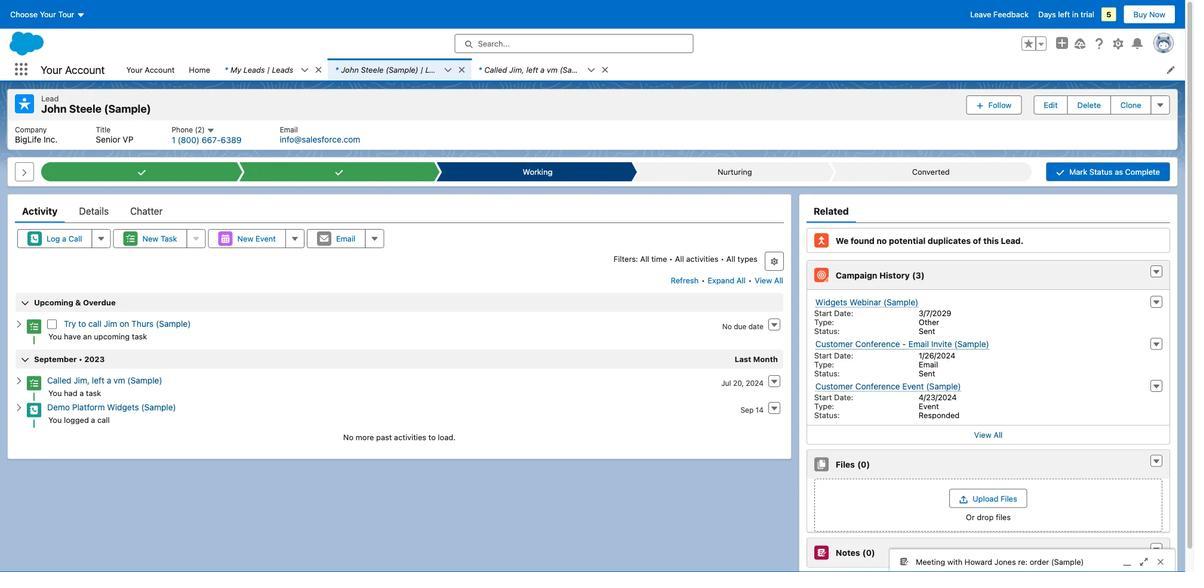 Task type: describe. For each thing, give the bounding box(es) containing it.
customer for customer conference - email invite (sample)
[[816, 340, 853, 350]]

lead inside list item
[[426, 65, 443, 74]]

in
[[1073, 10, 1079, 19]]

date: for customer conference event (sample)
[[834, 393, 854, 402]]

customer conference - email invite (sample)
[[816, 340, 990, 350]]

call
[[69, 235, 82, 243]]

try to call jim on thurs (sample)
[[64, 320, 191, 329]]

(0) for files (0)
[[858, 460, 870, 470]]

0 vertical spatial activities
[[686, 255, 719, 264]]

demo
[[47, 403, 70, 413]]

jul 20, 2024
[[722, 379, 764, 388]]

no
[[877, 236, 887, 246]]

email inside button
[[336, 235, 356, 243]]

new event button
[[208, 229, 286, 249]]

start date: for customer conference event (sample)
[[815, 393, 854, 402]]

2024
[[746, 379, 764, 388]]

drop
[[977, 513, 994, 522]]

all right time
[[675, 255, 684, 264]]

path options list box
[[41, 163, 1032, 182]]

re:
[[1019, 558, 1028, 567]]

delete button
[[1068, 95, 1111, 115]]

0 horizontal spatial account
[[65, 63, 105, 76]]

related link
[[814, 200, 849, 223]]

notes
[[836, 549, 860, 558]]

2023
[[84, 355, 105, 364]]

1 vertical spatial files
[[1001, 495, 1018, 504]]

activity link
[[22, 200, 58, 223]]

follow
[[989, 100, 1012, 109]]

5
[[1107, 10, 1112, 19]]

filters: all time • all activities • all types
[[614, 255, 758, 264]]

title senior vp
[[96, 125, 133, 144]]

sep
[[741, 406, 754, 415]]

last
[[735, 355, 752, 364]]

1 vertical spatial to
[[429, 433, 436, 442]]

john for john steele (sample) | lead
[[341, 65, 359, 74]]

clone button
[[1111, 95, 1152, 115]]

choose your tour button
[[10, 5, 86, 24]]

vp
[[123, 135, 133, 144]]

converted
[[913, 168, 950, 177]]

steele for john steele (sample) | lead
[[361, 65, 384, 74]]

clone
[[1121, 100, 1142, 109]]

1
[[172, 135, 175, 145]]

a inside list item
[[541, 65, 545, 74]]

refresh • expand all • view all
[[671, 276, 784, 285]]

1 leads from the left
[[244, 65, 265, 74]]

email button
[[307, 229, 366, 249]]

phone (2)
[[172, 126, 207, 134]]

text default image inside the campaign history element
[[1153, 268, 1161, 277]]

2 list item from the left
[[328, 59, 471, 81]]

notes (0)
[[836, 549, 875, 558]]

on
[[120, 320, 129, 329]]

info@salesforce.com link
[[280, 135, 360, 144]]

date: for widgets webinar (sample)
[[834, 309, 854, 318]]

3 list item from the left
[[471, 59, 615, 81]]

0 horizontal spatial files
[[836, 460, 855, 470]]

(sample) inside widgets webinar (sample) link
[[884, 298, 919, 307]]

filters:
[[614, 255, 638, 264]]

as
[[1115, 168, 1124, 177]]

date: for customer conference - email invite (sample)
[[834, 351, 854, 360]]

• right time
[[669, 255, 673, 264]]

2 horizontal spatial left
[[1059, 10, 1070, 19]]

widgets inside the campaign history element
[[816, 298, 848, 307]]

working
[[523, 168, 553, 177]]

(sample) inside lead john steele (sample)
[[104, 102, 151, 115]]

with
[[948, 558, 963, 567]]

steele for john steele (sample)
[[69, 102, 102, 115]]

new for new event
[[237, 235, 254, 243]]

logged call image
[[27, 403, 41, 418]]

have
[[64, 332, 81, 341]]

a right had
[[80, 389, 84, 398]]

phone (2) button
[[172, 125, 215, 135]]

tour
[[58, 10, 74, 19]]

files (0)
[[836, 460, 870, 470]]

time
[[652, 255, 667, 264]]

chatter
[[130, 206, 163, 217]]

(sample) inside the customer conference - email invite (sample) link
[[955, 340, 990, 350]]

sent for (sample)
[[919, 327, 936, 336]]

task image
[[27, 377, 41, 391]]

days
[[1039, 10, 1056, 19]]

0 horizontal spatial vm
[[114, 376, 125, 386]]

related
[[814, 206, 849, 217]]

days left in trial
[[1039, 10, 1095, 19]]

campaign
[[836, 271, 878, 280]]

• up expand
[[721, 255, 725, 264]]

1 vertical spatial left
[[527, 65, 538, 74]]

related tab panel
[[807, 223, 1171, 568]]

refresh button
[[670, 271, 699, 290]]

0 horizontal spatial your account
[[41, 63, 105, 76]]

month
[[754, 355, 778, 364]]

no for no due date
[[723, 323, 732, 331]]

1 horizontal spatial jim,
[[509, 65, 524, 74]]

had
[[64, 389, 77, 398]]

no due date
[[723, 323, 764, 331]]

converted link
[[837, 163, 1026, 182]]

senior
[[96, 135, 120, 144]]

• down types
[[749, 276, 752, 285]]

nurturing link
[[639, 163, 829, 182]]

howard
[[965, 558, 993, 567]]

all inside the campaign history element
[[994, 431, 1003, 440]]

leave
[[971, 10, 992, 19]]

widgets webinar (sample) link
[[816, 298, 919, 308]]

biglife
[[15, 135, 41, 144]]

we
[[836, 236, 849, 246]]

• left the "2023" at the left bottom of page
[[79, 355, 82, 364]]

past
[[376, 433, 392, 442]]

history
[[880, 271, 910, 280]]

upcoming & overdue button
[[16, 293, 784, 312]]

campaign history element
[[807, 261, 1171, 445]]

0 horizontal spatial to
[[78, 320, 86, 329]]

responded
[[919, 411, 960, 420]]

search... button
[[455, 34, 694, 53]]

complete
[[1126, 168, 1161, 177]]

a inside button
[[62, 235, 66, 243]]

1 horizontal spatial your account
[[126, 65, 175, 74]]

* for * john steele (sample) | lead
[[335, 65, 339, 74]]

status
[[1090, 168, 1113, 177]]

status: for customer conference event (sample)
[[815, 411, 840, 420]]

-
[[903, 340, 907, 350]]

all left time
[[640, 255, 649, 264]]

log a call button
[[17, 229, 92, 249]]

conference for -
[[856, 340, 900, 350]]

choose
[[10, 10, 38, 19]]

1/26/2024
[[919, 351, 956, 360]]

0 horizontal spatial task
[[86, 389, 101, 398]]

called jim, left a vm (sample)
[[47, 376, 162, 386]]

upcoming
[[34, 298, 73, 307]]

all right expand
[[737, 276, 746, 285]]

* for * called jim, left a vm (sample)
[[479, 65, 482, 74]]

a up demo platform widgets (sample)
[[107, 376, 111, 386]]

john for john steele (sample)
[[41, 102, 67, 115]]

tab list containing activity
[[15, 200, 784, 223]]

1 horizontal spatial called
[[485, 65, 507, 74]]

(0) for notes (0)
[[863, 549, 875, 558]]

date
[[749, 323, 764, 331]]

0 horizontal spatial widgets
[[107, 403, 139, 413]]

notes element
[[807, 539, 1171, 568]]

company biglife inc.
[[15, 125, 58, 144]]

meeting
[[916, 558, 946, 567]]

2 | from the left
[[421, 65, 423, 74]]

feedback
[[994, 10, 1029, 19]]

sent for -
[[919, 369, 936, 378]]

vm inside list
[[547, 65, 558, 74]]

text default image inside files element
[[1153, 458, 1161, 466]]

order
[[1030, 558, 1050, 567]]

3/7/2029
[[919, 309, 952, 318]]

webinar
[[850, 298, 882, 307]]

4/23/2024
[[919, 393, 957, 402]]



Task type: vqa. For each thing, say whether or not it's contained in the screenshot.
leftmost Contacts
no



Task type: locate. For each thing, give the bounding box(es) containing it.
event inside 'link'
[[903, 382, 924, 392]]

details link
[[79, 200, 109, 223]]

lead image
[[15, 94, 34, 113]]

called down search...
[[485, 65, 507, 74]]

conference for event
[[856, 382, 900, 392]]

1 vertical spatial type:
[[815, 360, 835, 369]]

demo platform widgets (sample)
[[47, 403, 176, 413]]

list for your account link
[[8, 120, 1178, 150]]

to left load.
[[429, 433, 436, 442]]

1 horizontal spatial files
[[1001, 495, 1018, 504]]

vm down search... button at the top of page
[[547, 65, 558, 74]]

1 (800) 667-6389
[[172, 135, 242, 145]]

2 leads from the left
[[272, 65, 293, 74]]

call up the you have an upcoming task
[[88, 320, 102, 329]]

1 vertical spatial no
[[343, 433, 354, 442]]

1 horizontal spatial account
[[145, 65, 175, 74]]

event inside button
[[256, 235, 276, 243]]

steele inside lead john steele (sample)
[[69, 102, 102, 115]]

3 status: from the top
[[815, 411, 840, 420]]

1 horizontal spatial activities
[[686, 255, 719, 264]]

your account up lead john steele (sample) at the top
[[41, 63, 105, 76]]

log a call
[[47, 235, 82, 243]]

thurs
[[132, 320, 154, 329]]

demo platform widgets (sample) link
[[47, 403, 176, 413]]

date: down customer conference event (sample) 'link' at the bottom right of page
[[834, 393, 854, 402]]

leave feedback
[[971, 10, 1029, 19]]

type: for customer conference - email invite (sample)
[[815, 360, 835, 369]]

2 new from the left
[[237, 235, 254, 243]]

a down search... button at the top of page
[[541, 65, 545, 74]]

to
[[78, 320, 86, 329], [429, 433, 436, 442]]

1 horizontal spatial new
[[237, 235, 254, 243]]

start for customer conference event (sample)
[[815, 393, 832, 402]]

6389
[[221, 135, 242, 145]]

1 vertical spatial sent
[[919, 369, 936, 378]]

2 sent from the top
[[919, 369, 936, 378]]

2 date: from the top
[[834, 351, 854, 360]]

left down search... button at the top of page
[[527, 65, 538, 74]]

0 vertical spatial status:
[[815, 327, 840, 336]]

list
[[119, 59, 1186, 81], [8, 120, 1178, 150]]

1 vertical spatial date:
[[834, 351, 854, 360]]

expand
[[708, 276, 735, 285]]

view all link
[[754, 271, 784, 290], [807, 426, 1170, 445]]

view all link down responded
[[807, 426, 1170, 445]]

jim,
[[509, 65, 524, 74], [74, 376, 90, 386]]

account up lead john steele (sample) at the top
[[65, 63, 105, 76]]

all right expand all button
[[775, 276, 784, 285]]

conference inside 'link'
[[856, 382, 900, 392]]

you
[[48, 332, 62, 341], [48, 389, 62, 398], [48, 416, 62, 425]]

vm up demo platform widgets (sample) link
[[114, 376, 125, 386]]

0 horizontal spatial lead
[[41, 94, 59, 103]]

1 vertical spatial called
[[47, 376, 71, 386]]

potential
[[889, 236, 926, 246]]

this
[[984, 236, 999, 246]]

email
[[280, 125, 298, 134], [336, 235, 356, 243], [909, 340, 929, 350], [919, 360, 938, 369]]

14
[[756, 406, 764, 415]]

or
[[966, 513, 975, 522]]

event
[[256, 235, 276, 243], [903, 382, 924, 392], [919, 402, 939, 411]]

text default image
[[314, 66, 323, 74], [301, 66, 309, 74], [444, 66, 452, 74], [587, 66, 596, 74], [207, 127, 215, 135], [1153, 458, 1161, 466]]

widgets webinar (sample)
[[816, 298, 919, 307]]

1 horizontal spatial widgets
[[816, 298, 848, 307]]

0 horizontal spatial jim,
[[74, 376, 90, 386]]

view all link down types
[[754, 271, 784, 290]]

sent up "invite"
[[919, 327, 936, 336]]

view all
[[974, 431, 1003, 440]]

other
[[919, 318, 940, 327]]

0 vertical spatial steele
[[361, 65, 384, 74]]

you left have
[[48, 332, 62, 341]]

inc.
[[44, 135, 58, 144]]

choose your tour
[[10, 10, 74, 19]]

0 vertical spatial lead
[[426, 65, 443, 74]]

start for widgets webinar (sample)
[[815, 309, 832, 318]]

2 customer from the top
[[816, 382, 853, 392]]

1 vertical spatial start date:
[[815, 351, 854, 360]]

logged
[[64, 416, 89, 425]]

0 vertical spatial start
[[815, 309, 832, 318]]

1 horizontal spatial *
[[335, 65, 339, 74]]

list item
[[217, 59, 328, 81], [328, 59, 471, 81], [471, 59, 615, 81]]

widgets down called jim, left a vm (sample)
[[107, 403, 139, 413]]

(0) inside "notes" element
[[863, 549, 875, 558]]

conference left '-'
[[856, 340, 900, 350]]

customer for customer conference event (sample)
[[816, 382, 853, 392]]

1 vertical spatial list
[[8, 120, 1178, 150]]

(0)
[[858, 460, 870, 470], [863, 549, 875, 558]]

account
[[65, 63, 105, 76], [145, 65, 175, 74]]

3 date: from the top
[[834, 393, 854, 402]]

0 vertical spatial view all link
[[754, 271, 784, 290]]

left left in
[[1059, 10, 1070, 19]]

now
[[1150, 10, 1166, 19]]

date:
[[834, 309, 854, 318], [834, 351, 854, 360], [834, 393, 854, 402]]

1 vertical spatial john
[[41, 102, 67, 115]]

sent down 1/26/2024
[[919, 369, 936, 378]]

|
[[267, 65, 270, 74], [421, 65, 423, 74]]

0 vertical spatial conference
[[856, 340, 900, 350]]

new task
[[142, 235, 177, 243]]

0 vertical spatial sent
[[919, 327, 936, 336]]

1 vertical spatial (0)
[[863, 549, 875, 558]]

sent
[[919, 327, 936, 336], [919, 369, 936, 378]]

0 vertical spatial call
[[88, 320, 102, 329]]

1 sent from the top
[[919, 327, 936, 336]]

type: for customer conference event (sample)
[[815, 402, 835, 411]]

0 horizontal spatial left
[[92, 376, 104, 386]]

1 horizontal spatial no
[[723, 323, 732, 331]]

you for you have an upcoming task
[[48, 332, 62, 341]]

your down choose your tour dropdown button
[[41, 63, 62, 76]]

(3)
[[913, 271, 925, 280]]

1 vertical spatial lead
[[41, 94, 59, 103]]

1 start date: from the top
[[815, 309, 854, 318]]

1 vertical spatial start
[[815, 351, 832, 360]]

1 new from the left
[[142, 235, 158, 243]]

1 horizontal spatial view all link
[[807, 426, 1170, 445]]

0 vertical spatial (0)
[[858, 460, 870, 470]]

2 vertical spatial you
[[48, 416, 62, 425]]

refresh
[[671, 276, 699, 285]]

files element
[[807, 450, 1171, 534]]

text default image inside phone (2) popup button
[[207, 127, 215, 135]]

a down platform
[[91, 416, 95, 425]]

* john steele (sample) | lead
[[335, 65, 443, 74]]

0 vertical spatial vm
[[547, 65, 558, 74]]

1 vertical spatial customer
[[816, 382, 853, 392]]

home
[[189, 65, 210, 74]]

new for new task
[[142, 235, 158, 243]]

start date:
[[815, 309, 854, 318], [815, 351, 854, 360], [815, 393, 854, 402]]

0 vertical spatial no
[[723, 323, 732, 331]]

1 vertical spatial widgets
[[107, 403, 139, 413]]

1 vertical spatial view all link
[[807, 426, 1170, 445]]

or drop files
[[966, 513, 1011, 522]]

2 horizontal spatial *
[[479, 65, 482, 74]]

no more past activities to load. status
[[15, 433, 784, 442]]

start for customer conference - email invite (sample)
[[815, 351, 832, 360]]

2 vertical spatial event
[[919, 402, 939, 411]]

1 vertical spatial jim,
[[74, 376, 90, 386]]

customer
[[816, 340, 853, 350], [816, 382, 853, 392]]

customer conference event (sample) link
[[816, 382, 961, 392]]

lead john steele (sample)
[[41, 94, 151, 115]]

0 vertical spatial jim,
[[509, 65, 524, 74]]

1 customer from the top
[[816, 340, 853, 350]]

called up had
[[47, 376, 71, 386]]

• left expand
[[702, 276, 705, 285]]

3 start from the top
[[815, 393, 832, 402]]

1 horizontal spatial task
[[132, 332, 147, 341]]

1 conference from the top
[[856, 340, 900, 350]]

2 vertical spatial start
[[815, 393, 832, 402]]

0 vertical spatial john
[[341, 65, 359, 74]]

type: for widgets webinar (sample)
[[815, 318, 835, 327]]

you up the demo
[[48, 389, 62, 398]]

2 vertical spatial status:
[[815, 411, 840, 420]]

jones
[[995, 558, 1016, 567]]

all left types
[[727, 255, 736, 264]]

list for leave feedback link
[[119, 59, 1186, 81]]

0 vertical spatial customer
[[816, 340, 853, 350]]

1 status: from the top
[[815, 327, 840, 336]]

last month
[[735, 355, 778, 364]]

2 conference from the top
[[856, 382, 900, 392]]

(sample) inside customer conference event (sample) 'link'
[[927, 382, 961, 392]]

group
[[1022, 36, 1047, 51]]

due
[[734, 323, 747, 331]]

list containing biglife inc.
[[8, 120, 1178, 150]]

1 horizontal spatial left
[[527, 65, 538, 74]]

status: for widgets webinar (sample)
[[815, 327, 840, 336]]

0 vertical spatial list
[[119, 59, 1186, 81]]

0 horizontal spatial leads
[[244, 65, 265, 74]]

0 vertical spatial called
[[485, 65, 507, 74]]

* for * my leads | leads
[[225, 65, 228, 74]]

2 status: from the top
[[815, 369, 840, 378]]

0 horizontal spatial john
[[41, 102, 67, 115]]

email inside the email info@salesforce.com
[[280, 125, 298, 134]]

john inside lead john steele (sample)
[[41, 102, 67, 115]]

* my leads | leads
[[225, 65, 293, 74]]

3 you from the top
[[48, 416, 62, 425]]

2 start from the top
[[815, 351, 832, 360]]

view up files element
[[974, 431, 992, 440]]

types
[[738, 255, 758, 264]]

jim, down search...
[[509, 65, 524, 74]]

all
[[640, 255, 649, 264], [675, 255, 684, 264], [727, 255, 736, 264], [737, 276, 746, 285], [775, 276, 784, 285], [994, 431, 1003, 440]]

task down thurs
[[132, 332, 147, 341]]

left down the "2023" at the left bottom of page
[[92, 376, 104, 386]]

1 | from the left
[[267, 65, 270, 74]]

0 horizontal spatial new
[[142, 235, 158, 243]]

customer inside 'link'
[[816, 382, 853, 392]]

no left more
[[343, 433, 354, 442]]

0 vertical spatial start date:
[[815, 309, 854, 318]]

0 vertical spatial you
[[48, 332, 62, 341]]

you for you had a task
[[48, 389, 62, 398]]

a
[[541, 65, 545, 74], [62, 235, 66, 243], [107, 376, 111, 386], [80, 389, 84, 398], [91, 416, 95, 425]]

0 vertical spatial files
[[836, 460, 855, 470]]

(2)
[[195, 126, 205, 134]]

details
[[79, 206, 109, 217]]

delete
[[1078, 100, 1101, 109]]

of
[[973, 236, 982, 246]]

tab list
[[15, 200, 784, 223]]

you logged a call
[[48, 416, 110, 425]]

1 horizontal spatial steele
[[361, 65, 384, 74]]

log
[[47, 235, 60, 243]]

campaign history (3)
[[836, 271, 925, 280]]

steele
[[361, 65, 384, 74], [69, 102, 102, 115]]

view down types
[[755, 276, 772, 285]]

0 vertical spatial task
[[132, 332, 147, 341]]

status: for customer conference - email invite (sample)
[[815, 369, 840, 378]]

account left the home link
[[145, 65, 175, 74]]

0 vertical spatial left
[[1059, 10, 1070, 19]]

start date: for customer conference - email invite (sample)
[[815, 351, 854, 360]]

text default image inside "notes" element
[[1153, 546, 1161, 555]]

1 vertical spatial task
[[86, 389, 101, 398]]

0 horizontal spatial *
[[225, 65, 228, 74]]

0 horizontal spatial called
[[47, 376, 71, 386]]

task image
[[27, 320, 41, 334]]

1 horizontal spatial |
[[421, 65, 423, 74]]

company
[[15, 125, 47, 134]]

list containing your account
[[119, 59, 1186, 81]]

1 vertical spatial call
[[97, 416, 110, 425]]

search...
[[478, 39, 510, 48]]

date: down "webinar"
[[834, 309, 854, 318]]

1 horizontal spatial to
[[429, 433, 436, 442]]

* called jim, left a vm (sample)
[[479, 65, 593, 74]]

(0) inside files element
[[858, 460, 870, 470]]

2 type: from the top
[[815, 360, 835, 369]]

your account left the home link
[[126, 65, 175, 74]]

3 * from the left
[[479, 65, 482, 74]]

1 date: from the top
[[834, 309, 854, 318]]

3 type: from the top
[[815, 402, 835, 411]]

john inside list item
[[341, 65, 359, 74]]

you for you logged a call
[[48, 416, 62, 425]]

1 horizontal spatial leads
[[272, 65, 293, 74]]

nurturing
[[718, 168, 752, 177]]

new
[[142, 235, 158, 243], [237, 235, 254, 243]]

view all link inside the campaign history element
[[807, 426, 1170, 445]]

view inside view all link
[[974, 431, 992, 440]]

1 vertical spatial steele
[[69, 102, 102, 115]]

0 horizontal spatial view all link
[[754, 271, 784, 290]]

task up platform
[[86, 389, 101, 398]]

date: up "customer conference event (sample)"
[[834, 351, 854, 360]]

2 start date: from the top
[[815, 351, 854, 360]]

1 * from the left
[[225, 65, 228, 74]]

2 you from the top
[[48, 389, 62, 398]]

1 start from the top
[[815, 309, 832, 318]]

text default image
[[458, 66, 466, 74], [601, 66, 609, 74], [1153, 268, 1161, 277], [15, 320, 23, 329], [15, 377, 23, 385], [15, 404, 23, 412], [1153, 546, 1161, 555]]

vm
[[547, 65, 558, 74], [114, 376, 125, 386]]

widgets left "webinar"
[[816, 298, 848, 307]]

follow button
[[967, 95, 1022, 115]]

1 vertical spatial vm
[[114, 376, 125, 386]]

1 vertical spatial conference
[[856, 382, 900, 392]]

conference down the customer conference - email invite (sample) link
[[856, 382, 900, 392]]

activities right past
[[394, 433, 427, 442]]

1 horizontal spatial view
[[974, 431, 992, 440]]

title
[[96, 125, 111, 134]]

edit
[[1044, 100, 1058, 109]]

no left due
[[723, 323, 732, 331]]

activities up refresh button
[[686, 255, 719, 264]]

load.
[[438, 433, 456, 442]]

home link
[[182, 59, 217, 81]]

1 vertical spatial event
[[903, 382, 924, 392]]

1 horizontal spatial lead
[[426, 65, 443, 74]]

1 vertical spatial status:
[[815, 369, 840, 378]]

buy now
[[1134, 10, 1166, 19]]

0 vertical spatial date:
[[834, 309, 854, 318]]

activity
[[22, 206, 58, 217]]

1 vertical spatial view
[[974, 431, 992, 440]]

3 start date: from the top
[[815, 393, 854, 402]]

1 vertical spatial activities
[[394, 433, 427, 442]]

your inside dropdown button
[[40, 10, 56, 19]]

0 horizontal spatial activities
[[394, 433, 427, 442]]

0 horizontal spatial view
[[755, 276, 772, 285]]

no more past activities to load.
[[343, 433, 456, 442]]

all up files element
[[994, 431, 1003, 440]]

your up lead john steele (sample) at the top
[[126, 65, 143, 74]]

jim, up you had a task
[[74, 376, 90, 386]]

no for no more past activities to load.
[[343, 433, 354, 442]]

john
[[341, 65, 359, 74], [41, 102, 67, 115]]

view
[[755, 276, 772, 285], [974, 431, 992, 440]]

2 vertical spatial start date:
[[815, 393, 854, 402]]

1 list item from the left
[[217, 59, 328, 81]]

lead
[[426, 65, 443, 74], [41, 94, 59, 103]]

try
[[64, 320, 76, 329]]

0 vertical spatial to
[[78, 320, 86, 329]]

1 horizontal spatial vm
[[547, 65, 558, 74]]

0 horizontal spatial steele
[[69, 102, 102, 115]]

2 vertical spatial left
[[92, 376, 104, 386]]

lead.
[[1001, 236, 1024, 246]]

1 type: from the top
[[815, 318, 835, 327]]

a right log
[[62, 235, 66, 243]]

start date: for widgets webinar (sample)
[[815, 309, 854, 318]]

0 vertical spatial view
[[755, 276, 772, 285]]

to right try
[[78, 320, 86, 329]]

called
[[485, 65, 507, 74], [47, 376, 71, 386]]

you down the demo
[[48, 416, 62, 425]]

your left tour
[[40, 10, 56, 19]]

email info@salesforce.com
[[280, 125, 360, 144]]

0 vertical spatial type:
[[815, 318, 835, 327]]

2 vertical spatial date:
[[834, 393, 854, 402]]

lead inside lead john steele (sample)
[[41, 94, 59, 103]]

*
[[225, 65, 228, 74], [335, 65, 339, 74], [479, 65, 482, 74]]

call down demo platform widgets (sample)
[[97, 416, 110, 425]]

2 * from the left
[[335, 65, 339, 74]]

0 vertical spatial event
[[256, 235, 276, 243]]

1 you from the top
[[48, 332, 62, 341]]



